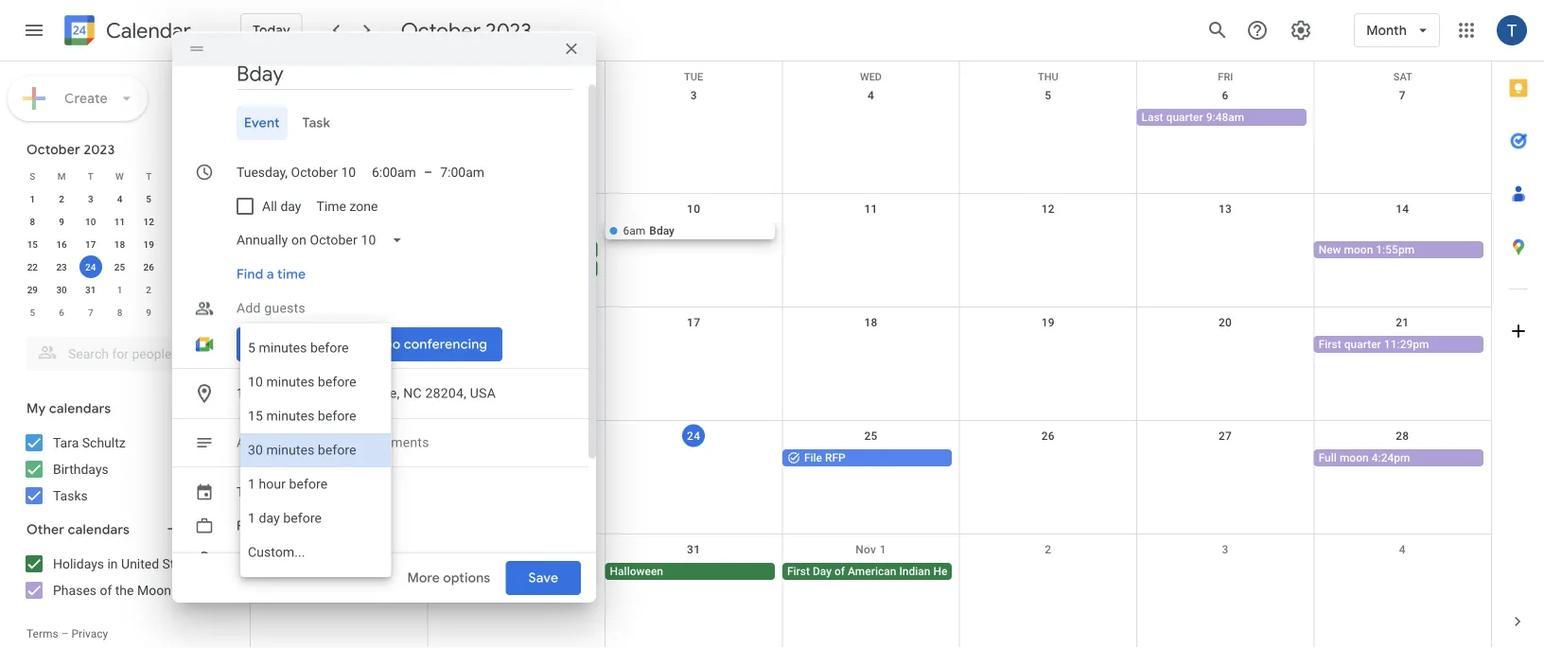 Task type: locate. For each thing, give the bounding box(es) containing it.
calendars up in
[[68, 521, 130, 538]]

30 inside 'row group'
[[56, 284, 67, 295]]

9 down november 2 element
[[146, 307, 151, 318]]

1 s from the left
[[30, 170, 35, 182]]

first inside button
[[787, 565, 810, 578]]

month right heritage
[[980, 565, 1012, 578]]

november 7 element
[[79, 301, 102, 324]]

8
[[336, 202, 343, 216], [30, 216, 35, 227], [117, 307, 122, 318]]

add other calendars image
[[165, 519, 184, 538]]

month inside dropdown button
[[1366, 22, 1407, 39]]

23 element
[[50, 255, 73, 278]]

13 element
[[166, 210, 189, 233]]

t left the w
[[88, 170, 93, 182]]

18 element
[[108, 233, 131, 255]]

1 vertical spatial 22
[[333, 430, 346, 443]]

2 horizontal spatial 4
[[1399, 543, 1406, 556]]

option
[[240, 331, 391, 365], [240, 365, 391, 399], [240, 399, 391, 433], [240, 433, 391, 467], [240, 467, 391, 501], [240, 501, 391, 535], [240, 535, 391, 569]]

quarter inside button
[[1166, 111, 1203, 124]]

1 vertical spatial 17
[[687, 316, 700, 329]]

schultz
[[82, 435, 126, 450], [267, 484, 312, 499]]

15
[[27, 238, 38, 250], [333, 316, 346, 329]]

1 horizontal spatial 31
[[687, 543, 700, 556]]

find
[[237, 266, 263, 283]]

s right friday column header
[[204, 170, 210, 182]]

moon for full
[[1340, 451, 1369, 465]]

0 vertical spatial 4
[[868, 89, 874, 102]]

of right day at the bottom right
[[834, 565, 845, 578]]

1 horizontal spatial tara schultz
[[237, 484, 312, 499]]

31 for nov 1
[[687, 543, 700, 556]]

0 vertical spatial 31
[[85, 284, 96, 295]]

1 up 15 element
[[30, 193, 35, 204]]

1 vertical spatial 26
[[1041, 430, 1055, 443]]

22 down pl,
[[333, 430, 346, 443]]

0 vertical spatial calendars
[[49, 400, 111, 417]]

1 vertical spatial 31
[[687, 543, 700, 556]]

4 up '11' element
[[117, 193, 122, 204]]

1 vertical spatial 6
[[59, 307, 64, 318]]

indian
[[899, 565, 930, 578]]

halloween
[[610, 565, 663, 578]]

sat
[[1393, 71, 1412, 83]]

row containing 22
[[18, 255, 221, 278]]

1 horizontal spatial 3
[[690, 89, 697, 102]]

25 up file rfp button
[[864, 430, 878, 443]]

tab list
[[1492, 61, 1544, 595], [187, 106, 573, 140]]

event
[[244, 114, 280, 131]]

0 horizontal spatial quarter
[[1166, 111, 1203, 124]]

–
[[424, 164, 433, 180], [61, 627, 69, 641]]

1 vertical spatial 24
[[687, 429, 700, 442]]

31 inside october 2023 grid
[[85, 284, 96, 295]]

0 vertical spatial add
[[237, 300, 261, 316]]

2 horizontal spatial 5
[[1045, 89, 1051, 102]]

2 option from the top
[[240, 365, 391, 399]]

1 horizontal spatial 19
[[1041, 316, 1055, 329]]

17
[[85, 238, 96, 250], [687, 316, 700, 329]]

new
[[1319, 243, 1341, 256]]

row
[[251, 61, 1491, 83], [251, 80, 1491, 194], [18, 165, 221, 187], [18, 187, 221, 210], [251, 194, 1491, 307], [18, 210, 221, 233], [18, 233, 221, 255], [18, 255, 221, 278], [18, 278, 221, 301], [18, 301, 221, 324], [251, 307, 1491, 421], [251, 421, 1491, 535], [251, 535, 1491, 648]]

0 horizontal spatial 3
[[88, 193, 93, 204]]

0 horizontal spatial 17
[[85, 238, 96, 250]]

0 vertical spatial 30
[[56, 284, 67, 295]]

0 horizontal spatial tab list
[[187, 106, 573, 140]]

1 add from the top
[[237, 300, 261, 316]]

6am
[[623, 224, 646, 237]]

4:24pm
[[1372, 451, 1410, 465]]

2 vertical spatial 3
[[1222, 543, 1229, 556]]

15 up 22 element
[[27, 238, 38, 250]]

1 vertical spatial 4
[[117, 193, 122, 204]]

add guests button
[[229, 291, 573, 325]]

4
[[868, 89, 874, 102], [117, 193, 122, 204], [1399, 543, 1406, 556]]

calendars right my
[[49, 400, 111, 417]]

0 horizontal spatial month
[[980, 565, 1012, 578]]

0 vertical spatial first
[[1319, 338, 1341, 351]]

2023 down create
[[84, 141, 115, 158]]

first
[[1319, 338, 1341, 351], [787, 565, 810, 578]]

quarter for 11:29pm
[[1344, 338, 1381, 351]]

4 inside october 2023 grid
[[117, 193, 122, 204]]

1 vertical spatial 5
[[146, 193, 151, 204]]

31 up "halloween" button
[[687, 543, 700, 556]]

8 down november 1 element
[[117, 307, 122, 318]]

november 6 element
[[50, 301, 73, 324]]

2 horizontal spatial 3
[[1222, 543, 1229, 556]]

moon inside new moon 1:55pm button
[[1344, 243, 1373, 256]]

2 add from the top
[[237, 435, 264, 450]]

guests
[[264, 300, 305, 316]]

my calendars
[[26, 400, 111, 417]]

3 inside grid
[[88, 193, 93, 204]]

row containing 1
[[18, 187, 221, 210]]

0 horizontal spatial 11
[[114, 216, 125, 227]]

30 for 1
[[56, 284, 67, 295]]

End time text field
[[440, 161, 485, 183]]

2023 up 'mon'
[[485, 17, 532, 44]]

0 vertical spatial 2023
[[485, 17, 532, 44]]

31 down 24, today element
[[85, 284, 96, 295]]

a
[[267, 266, 274, 283]]

calendars inside dropdown button
[[49, 400, 111, 417]]

10 inside grid
[[687, 202, 700, 216]]

grid
[[250, 61, 1491, 648]]

0 vertical spatial –
[[424, 164, 433, 180]]

5 for oct 1
[[1045, 89, 1051, 102]]

0 horizontal spatial 2023
[[84, 141, 115, 158]]

united
[[121, 556, 159, 571]]

row containing sun
[[251, 61, 1491, 83]]

1 horizontal spatial 12
[[1041, 202, 1055, 216]]

create
[[64, 90, 108, 107]]

grid containing oct 1
[[250, 61, 1491, 648]]

time zone button
[[309, 189, 385, 223]]

– left end time text field
[[424, 164, 433, 180]]

0 vertical spatial 18
[[114, 238, 125, 250]]

moon inside full moon 4:24pm button
[[1340, 451, 1369, 465]]

None field
[[229, 223, 418, 257], [229, 509, 304, 543], [229, 223, 418, 257], [229, 509, 304, 543]]

moon right full
[[1340, 451, 1369, 465]]

0 vertical spatial 26
[[143, 261, 154, 272]]

0 horizontal spatial 19
[[143, 238, 154, 250]]

0 vertical spatial october 2023
[[401, 17, 532, 44]]

in
[[107, 556, 118, 571]]

month up sat
[[1366, 22, 1407, 39]]

of
[[834, 565, 845, 578], [100, 582, 112, 598]]

29
[[27, 284, 38, 295]]

9 up 16 element
[[59, 216, 64, 227]]

1 vertical spatial tara schultz
[[237, 484, 312, 499]]

10 element
[[79, 210, 102, 233]]

1 vertical spatial –
[[61, 627, 69, 641]]

1 horizontal spatial 2023
[[485, 17, 532, 44]]

Add title and time text field
[[237, 59, 573, 88]]

quarter inside button
[[1344, 338, 1381, 351]]

24
[[85, 261, 96, 272], [687, 429, 700, 442]]

30
[[56, 284, 67, 295], [510, 543, 523, 556]]

calendars inside "dropdown button"
[[68, 521, 130, 538]]

s left m
[[30, 170, 35, 182]]

privacy
[[71, 627, 108, 641]]

22 element
[[21, 255, 44, 278]]

2 vertical spatial 4
[[1399, 543, 1406, 556]]

Start date text field
[[237, 161, 357, 183]]

1 vertical spatial quarter
[[1344, 338, 1381, 351]]

add for add
[[237, 435, 264, 450]]

12 inside october 2023 grid
[[143, 216, 154, 227]]

3 option from the top
[[240, 399, 391, 433]]

1 vertical spatial october
[[26, 141, 80, 158]]

first left the '11:29pm' at bottom right
[[1319, 338, 1341, 351]]

30 inside grid
[[510, 543, 523, 556]]

12 element
[[137, 210, 160, 233]]

task button
[[295, 106, 338, 140]]

0 horizontal spatial 15
[[27, 238, 38, 250]]

add inside dropdown button
[[237, 300, 261, 316]]

0 horizontal spatial schultz
[[82, 435, 126, 450]]

cell
[[251, 109, 428, 128], [428, 109, 605, 128], [605, 109, 782, 128], [782, 109, 960, 128], [960, 109, 1137, 128], [251, 222, 428, 279], [428, 222, 605, 279], [782, 222, 960, 279], [1137, 222, 1314, 279], [251, 336, 428, 355], [428, 336, 605, 355], [605, 336, 782, 355], [782, 336, 960, 355], [1137, 336, 1314, 355], [251, 449, 428, 468], [428, 449, 605, 468], [605, 449, 782, 468], [960, 449, 1137, 468], [1137, 449, 1314, 468], [251, 563, 428, 582], [428, 563, 605, 582], [960, 563, 1137, 582], [1314, 563, 1491, 582]]

24 inside cell
[[85, 261, 96, 272]]

quarter for 9:48am
[[1166, 111, 1203, 124]]

3 for oct 1
[[690, 89, 697, 102]]

usa
[[470, 385, 496, 401]]

first quarter 11:29pm
[[1319, 338, 1429, 351]]

calendars for other calendars
[[68, 521, 130, 538]]

– right terms link
[[61, 627, 69, 641]]

0 vertical spatial 5
[[1045, 89, 1051, 102]]

quarter right last
[[1166, 111, 1203, 124]]

15 up pl,
[[333, 316, 346, 329]]

t left friday column header
[[146, 170, 152, 182]]

other calendars list
[[4, 549, 235, 606]]

5 inside grid
[[1045, 89, 1051, 102]]

october 2023
[[401, 17, 532, 44], [26, 141, 115, 158]]

31 element
[[79, 278, 102, 301]]

0 vertical spatial moon
[[1344, 243, 1373, 256]]

0 horizontal spatial 9
[[59, 216, 64, 227]]

1 horizontal spatial 5
[[146, 193, 151, 204]]

row containing 30
[[251, 535, 1491, 648]]

add guests
[[237, 300, 305, 316]]

27 element
[[166, 255, 189, 278]]

moon right new
[[1344, 243, 1373, 256]]

0 horizontal spatial 30
[[56, 284, 67, 295]]

quarter left the '11:29pm' at bottom right
[[1344, 338, 1381, 351]]

last quarter 9:48am
[[1141, 111, 1244, 124]]

calendars for my calendars
[[49, 400, 111, 417]]

new moon 1:55pm
[[1319, 243, 1415, 256]]

2023
[[485, 17, 532, 44], [84, 141, 115, 158]]

26
[[143, 261, 154, 272], [1041, 430, 1055, 443]]

phases
[[53, 582, 97, 598]]

4 down full moon 4:24pm button
[[1399, 543, 1406, 556]]

0 horizontal spatial 25
[[114, 261, 125, 272]]

16 element
[[50, 233, 73, 255]]

my
[[26, 400, 46, 417]]

1 horizontal spatial 25
[[864, 430, 878, 443]]

4 for oct 1
[[868, 89, 874, 102]]

11:29pm
[[1384, 338, 1429, 351]]

1 vertical spatial 18
[[864, 316, 878, 329]]

1 vertical spatial 7
[[88, 307, 93, 318]]

1 horizontal spatial 15
[[333, 316, 346, 329]]

0 vertical spatial of
[[834, 565, 845, 578]]

1 horizontal spatial 30
[[510, 543, 523, 556]]

5 up the '12' element at the top of the page
[[146, 193, 151, 204]]

0 vertical spatial 24
[[85, 261, 96, 272]]

5 down thu
[[1045, 89, 1051, 102]]

0 horizontal spatial t
[[88, 170, 93, 182]]

8 left zone
[[336, 202, 343, 216]]

2 vertical spatial 5
[[30, 307, 35, 318]]

1 horizontal spatial t
[[146, 170, 152, 182]]

1 horizontal spatial 6
[[1222, 89, 1229, 102]]

0 horizontal spatial 12
[[143, 216, 154, 227]]

17 element
[[79, 233, 102, 255]]

6 option from the top
[[240, 501, 391, 535]]

first left day at the bottom right
[[787, 565, 810, 578]]

first inside button
[[1319, 338, 1341, 351]]

moon
[[1344, 243, 1373, 256], [1340, 451, 1369, 465]]

add down 1237
[[237, 435, 264, 450]]

halloween button
[[605, 563, 775, 580]]

1 t from the left
[[88, 170, 93, 182]]

1 horizontal spatial s
[[204, 170, 210, 182]]

2 t from the left
[[146, 170, 152, 182]]

1 vertical spatial month
[[980, 565, 1012, 578]]

event button
[[237, 106, 287, 140]]

0 vertical spatial 17
[[85, 238, 96, 250]]

7 down 31 element
[[88, 307, 93, 318]]

16
[[56, 238, 67, 250]]

None search field
[[0, 329, 235, 371]]

30 for nov 1
[[510, 543, 523, 556]]

1 horizontal spatial 8
[[117, 307, 122, 318]]

october up add title and time text box
[[401, 17, 481, 44]]

5
[[1045, 89, 1051, 102], [146, 193, 151, 204], [30, 307, 35, 318]]

0 vertical spatial october
[[401, 17, 481, 44]]

5 down 29 "element"
[[30, 307, 35, 318]]

october 2023 up m
[[26, 141, 115, 158]]

october up m
[[26, 141, 80, 158]]

0 vertical spatial quarter
[[1166, 111, 1203, 124]]

1 vertical spatial 25
[[864, 430, 878, 443]]

1 horizontal spatial 26
[[1041, 430, 1055, 443]]

wed
[[860, 71, 882, 83]]

other
[[26, 521, 64, 538]]

18 inside october 2023 grid
[[114, 238, 125, 250]]

0 vertical spatial 3
[[690, 89, 697, 102]]

1 horizontal spatial 7
[[1399, 89, 1406, 102]]

last quarter 9:48am button
[[1137, 109, 1306, 126]]

first day of american indian heritage month button
[[782, 563, 1012, 580]]

add down "find"
[[237, 300, 261, 316]]

1 right nov
[[880, 543, 886, 556]]

7 down sat
[[1399, 89, 1406, 102]]

0 vertical spatial schultz
[[82, 435, 126, 450]]

1 vertical spatial 19
[[1041, 316, 1055, 329]]

1 vertical spatial calendars
[[68, 521, 130, 538]]

0 vertical spatial 25
[[114, 261, 125, 272]]

row containing oct 1
[[251, 80, 1491, 194]]

2 horizontal spatial 11
[[864, 202, 878, 216]]

25 inside grid
[[864, 430, 878, 443]]

0 horizontal spatial first
[[787, 565, 810, 578]]

tara
[[53, 435, 79, 450], [237, 484, 263, 499]]

task
[[302, 114, 331, 131]]

26 inside 'row group'
[[143, 261, 154, 272]]

1 horizontal spatial 10
[[687, 202, 700, 216]]

10
[[687, 202, 700, 216], [85, 216, 96, 227]]

row containing s
[[18, 165, 221, 187]]

quarter
[[1166, 111, 1203, 124], [1344, 338, 1381, 351]]

6 down fri
[[1222, 89, 1229, 102]]

24, today element
[[79, 255, 102, 278]]

friday column header
[[163, 165, 192, 187]]

24 cell
[[76, 255, 105, 278]]

row group
[[18, 187, 221, 324]]

1 horizontal spatial october 2023
[[401, 17, 532, 44]]

full moon 4:24pm
[[1319, 451, 1410, 465]]

4 for 1
[[117, 193, 122, 204]]

6am bday
[[623, 224, 675, 237]]

31 for 1
[[85, 284, 96, 295]]

25 up november 1 element
[[114, 261, 125, 272]]

8 up 15 element
[[30, 216, 35, 227]]

0 vertical spatial 22
[[27, 261, 38, 272]]

1 horizontal spatial schultz
[[267, 484, 312, 499]]

12 for october 2023
[[143, 216, 154, 227]]

1 vertical spatial 3
[[88, 193, 93, 204]]

22 up 29
[[27, 261, 38, 272]]

1 vertical spatial 30
[[510, 543, 523, 556]]

19
[[143, 238, 154, 250], [1041, 316, 1055, 329]]

13
[[1219, 202, 1232, 216]]

tara inside my calendars list
[[53, 435, 79, 450]]

1 horizontal spatial 17
[[687, 316, 700, 329]]

heritage
[[933, 565, 977, 578]]

1 horizontal spatial quarter
[[1344, 338, 1381, 351]]

1 horizontal spatial first
[[1319, 338, 1341, 351]]

1 horizontal spatial 4
[[868, 89, 874, 102]]

1 vertical spatial of
[[100, 582, 112, 598]]

0 horizontal spatial 4
[[117, 193, 122, 204]]

m
[[57, 170, 66, 182]]

6 down "30" element
[[59, 307, 64, 318]]

10 for october 2023
[[85, 216, 96, 227]]

row containing 24
[[251, 421, 1491, 535]]

of left the the at bottom left
[[100, 582, 112, 598]]

2 s from the left
[[204, 170, 210, 182]]

4 down wed
[[868, 89, 874, 102]]

7
[[1399, 89, 1406, 102], [88, 307, 93, 318]]

0 horizontal spatial 10
[[85, 216, 96, 227]]

0 horizontal spatial tara
[[53, 435, 79, 450]]

1 vertical spatial first
[[787, 565, 810, 578]]

18
[[114, 238, 125, 250], [864, 316, 878, 329]]

november 8 element
[[108, 301, 131, 324]]

0 vertical spatial 7
[[1399, 89, 1406, 102]]

october 2023 up 'mon'
[[401, 17, 532, 44]]

1 vertical spatial october 2023
[[26, 141, 115, 158]]

10 inside 10 element
[[85, 216, 96, 227]]



Task type: describe. For each thing, give the bounding box(es) containing it.
28204,
[[425, 385, 467, 401]]

my calendars button
[[4, 394, 235, 424]]

phases of the moon
[[53, 582, 171, 598]]

rfp
[[825, 451, 846, 465]]

1237 harding pl, charlotte, nc 28204, usa
[[237, 385, 496, 401]]

0 horizontal spatial october
[[26, 141, 80, 158]]

time zone
[[316, 198, 378, 214]]

main drawer image
[[23, 19, 45, 42]]

november 2 element
[[137, 278, 160, 301]]

calendar element
[[61, 11, 191, 53]]

new moon 1:55pm button
[[1314, 241, 1483, 258]]

1 up november 8 element
[[117, 284, 122, 295]]

file
[[804, 451, 822, 465]]

11 element
[[108, 210, 131, 233]]

first quarter 11:29pm button
[[1314, 336, 1483, 353]]

3 for 1
[[88, 193, 93, 204]]

oct 1
[[325, 89, 353, 102]]

20 element
[[166, 233, 189, 255]]

month button
[[1354, 8, 1440, 53]]

1:55pm
[[1376, 243, 1415, 256]]

7 inside grid
[[1399, 89, 1406, 102]]

privacy link
[[71, 627, 108, 641]]

0 horizontal spatial 5
[[30, 307, 35, 318]]

file rfp
[[804, 451, 846, 465]]

11 for october 2023
[[114, 216, 125, 227]]

12 for sun
[[1041, 202, 1055, 216]]

november 3 element
[[166, 278, 189, 301]]

5 option from the top
[[240, 467, 391, 501]]

1 vertical spatial schultz
[[267, 484, 312, 499]]

22 inside 'row group'
[[27, 261, 38, 272]]

11 for sun
[[864, 202, 878, 216]]

other calendars button
[[4, 515, 235, 545]]

1 horizontal spatial tara
[[237, 484, 263, 499]]

7 option from the top
[[240, 535, 391, 569]]

w
[[116, 170, 124, 182]]

october 2023 grid
[[18, 165, 221, 324]]

8 for october 2023
[[30, 216, 35, 227]]

1 horizontal spatial tab list
[[1492, 61, 1544, 595]]

29 element
[[21, 278, 44, 301]]

row group containing 1
[[18, 187, 221, 324]]

find a time
[[237, 266, 306, 283]]

1 horizontal spatial –
[[424, 164, 433, 180]]

first day of american indian heritage month
[[787, 565, 1012, 578]]

calendar
[[106, 18, 191, 44]]

tara schultz inside my calendars list
[[53, 435, 126, 450]]

november 1 element
[[108, 278, 131, 301]]

1 option from the top
[[240, 331, 391, 365]]

zone
[[349, 198, 378, 214]]

first for first quarter 11:29pm
[[1319, 338, 1341, 351]]

harding
[[271, 385, 319, 401]]

row containing 5
[[18, 301, 221, 324]]

26 element
[[137, 255, 160, 278]]

17 inside grid
[[687, 316, 700, 329]]

holidays in united states
[[53, 556, 200, 571]]

create button
[[8, 76, 147, 121]]

schultz inside my calendars list
[[82, 435, 126, 450]]

all day
[[262, 198, 301, 214]]

month inside button
[[980, 565, 1012, 578]]

november 11 element
[[195, 301, 218, 324]]

time
[[277, 266, 306, 283]]

1 vertical spatial 2023
[[84, 141, 115, 158]]

tasks
[[53, 488, 88, 503]]

17 inside 17 element
[[85, 238, 96, 250]]

19 element
[[137, 233, 160, 255]]

tab list containing event
[[187, 106, 573, 140]]

full moon 4:24pm button
[[1314, 449, 1483, 466]]

november 4 element
[[195, 278, 218, 301]]

the
[[115, 582, 134, 598]]

of inside other calendars list
[[100, 582, 112, 598]]

Start time text field
[[372, 161, 416, 183]]

9 inside november 9 element
[[146, 307, 151, 318]]

1237 harding pl, charlotte, nc 28204, usa button
[[229, 376, 573, 410]]

birthdays
[[53, 461, 109, 477]]

6 inside october 2023 grid
[[59, 307, 64, 318]]

first for first day of american indian heritage month
[[787, 565, 810, 578]]

november 9 element
[[137, 301, 160, 324]]

6 element
[[166, 187, 189, 210]]

today button
[[240, 8, 302, 53]]

row containing 29
[[18, 278, 221, 301]]

attachments
[[352, 435, 429, 450]]

settings menu image
[[1290, 19, 1312, 42]]

0 vertical spatial 9
[[59, 216, 64, 227]]

my calendars list
[[4, 428, 235, 511]]

last
[[1141, 111, 1163, 124]]

add for add guests
[[237, 300, 261, 316]]

oct
[[325, 89, 344, 102]]

all
[[262, 198, 277, 214]]

find a time button
[[229, 257, 313, 291]]

pl,
[[322, 385, 337, 401]]

10 for sun
[[687, 202, 700, 216]]

5 for 1
[[146, 193, 151, 204]]

calendar heading
[[102, 18, 191, 44]]

22 inside grid
[[333, 430, 346, 443]]

day
[[813, 565, 832, 578]]

sun
[[329, 71, 349, 83]]

27
[[1219, 430, 1232, 443]]

file rfp button
[[782, 449, 952, 466]]

terms link
[[26, 627, 58, 641]]

or
[[336, 435, 349, 450]]

30 element
[[50, 278, 73, 301]]

mon
[[504, 71, 528, 83]]

9:48am
[[1206, 111, 1244, 124]]

Search for people text field
[[38, 337, 204, 371]]

0 horizontal spatial –
[[61, 627, 69, 641]]

26 inside grid
[[1041, 430, 1055, 443]]

states
[[162, 556, 200, 571]]

1 horizontal spatial 18
[[864, 316, 878, 329]]

moon for new
[[1344, 243, 1373, 256]]

or attachments
[[333, 435, 429, 450]]

19 inside grid
[[1041, 316, 1055, 329]]

15 inside october 2023 grid
[[27, 238, 38, 250]]

25 element
[[108, 255, 131, 278]]

1 right the oct at left top
[[347, 89, 353, 102]]

terms
[[26, 627, 58, 641]]

november 10 element
[[166, 301, 189, 324]]

1 horizontal spatial 11
[[201, 307, 212, 318]]

november 5 element
[[21, 301, 44, 324]]

tue
[[684, 71, 703, 83]]

day
[[280, 198, 301, 214]]

of inside button
[[834, 565, 845, 578]]

nov
[[856, 543, 876, 556]]

full
[[1319, 451, 1337, 465]]

american
[[848, 565, 896, 578]]

28
[[1396, 430, 1409, 443]]

nov 1
[[856, 543, 886, 556]]

23
[[56, 261, 67, 272]]

19 inside 'row group'
[[143, 238, 154, 250]]

8 for sun
[[336, 202, 343, 216]]

time
[[316, 198, 346, 214]]

21
[[1396, 316, 1409, 329]]

bday
[[649, 224, 675, 237]]

nc
[[403, 385, 422, 401]]

7 inside 'row group'
[[88, 307, 93, 318]]

fri
[[1218, 71, 1233, 83]]

14
[[1396, 202, 1409, 216]]

other calendars
[[26, 521, 130, 538]]

today
[[253, 22, 290, 39]]

20
[[1219, 316, 1232, 329]]

1 vertical spatial 15
[[333, 316, 346, 329]]

to element
[[424, 164, 433, 180]]

thu
[[1038, 71, 1058, 83]]

15 element
[[21, 233, 44, 255]]

notification list box
[[240, 323, 391, 577]]

charlotte,
[[341, 385, 400, 401]]

4 option from the top
[[240, 433, 391, 467]]

holidays
[[53, 556, 104, 571]]

25 inside 'row group'
[[114, 261, 125, 272]]



Task type: vqa. For each thing, say whether or not it's contained in the screenshot.
1st T from right
yes



